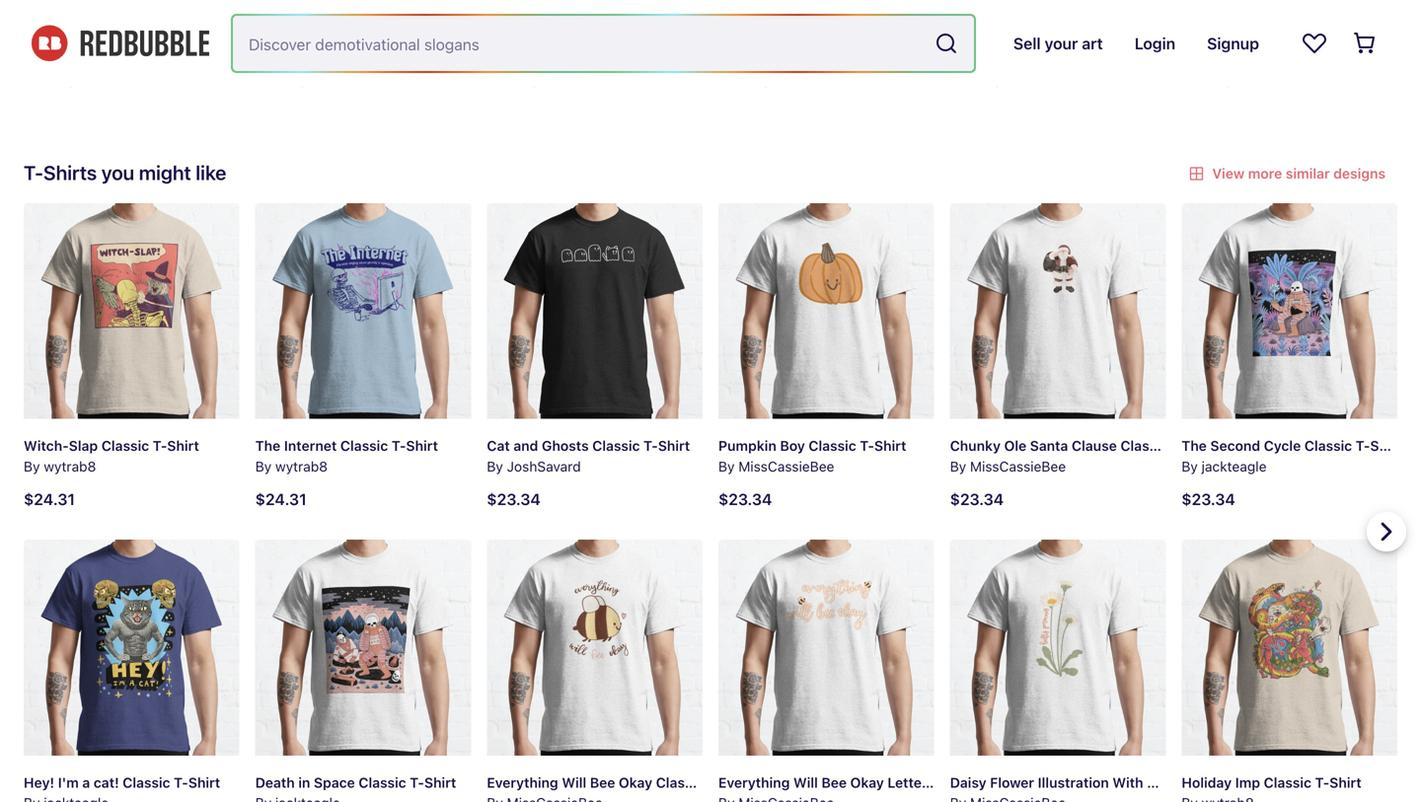 Task type: vqa. For each thing, say whether or not it's contained in the screenshot.


Task type: locate. For each thing, give the bounding box(es) containing it.
$24.31 down internet on the left bottom of the page
[[255, 490, 307, 509]]

spooky cat
[[24, 39, 100, 55]]

4 by from the left
[[719, 459, 735, 475]]

from for spooky pals
[[255, 71, 294, 89]]

1 wytrab8 from the left
[[44, 459, 96, 475]]

you
[[101, 161, 134, 184]]

classic inside the second cycle  classic t-shirt by jackteagle
[[1305, 438, 1353, 454]]

$23.34 down joshsavard
[[487, 490, 541, 509]]

4 $23.34 from the left
[[1182, 490, 1236, 509]]

0 horizontal spatial will
[[562, 775, 587, 791]]

1 spooky from the left
[[24, 39, 74, 55]]

t- inside cat and ghosts classic t-shirt by joshsavard
[[644, 438, 658, 454]]

item preview, pumpkin boy designed and sold by misscassiebee. image
[[719, 203, 935, 419]]

6 by from the left
[[1182, 459, 1199, 475]]

from $20.50 down is
[[1182, 71, 1278, 89]]

from $20.50 for spooky cat
[[24, 71, 120, 89]]

the left internet on the left bottom of the page
[[255, 438, 281, 454]]

1 from $20.50 from the left
[[24, 71, 120, 89]]

1 horizontal spatial will
[[794, 775, 818, 791]]

2 $23.34 from the left
[[719, 490, 773, 509]]

item preview, the second cycle  designed and sold by jackteagle. image
[[1182, 203, 1398, 419]]

witch-
[[24, 438, 69, 454]]

cat down item preview, spooky cat designed and sold by obinsun. image
[[77, 39, 100, 55]]

0 horizontal spatial bee
[[590, 775, 616, 791]]

misscassiebee
[[739, 459, 835, 475], [971, 459, 1067, 475]]

shirt inside "chunky ole santa clause classic t-shirt by misscassiebee"
[[1187, 438, 1219, 454]]

by inside "witch-slap classic t-shirt by wytrab8"
[[24, 459, 40, 475]]

spooky for spooky pals
[[255, 39, 305, 55]]

pumpkin boy classic t-shirt by misscassiebee
[[719, 438, 907, 475]]

6 $20.50 from the left
[[1225, 71, 1278, 89]]

doom cat
[[951, 39, 1016, 55]]

1 horizontal spatial bee
[[822, 775, 847, 791]]

cat and ghosts classic t-shirt by joshsavard
[[487, 438, 690, 475]]

item preview, the internet designed and sold by wytrab8. image
[[255, 203, 471, 419]]

1 horizontal spatial everything
[[719, 775, 790, 791]]

from $20.50 down 'spooky cat'
[[24, 71, 120, 89]]

the inside the second cycle  classic t-shirt by jackteagle
[[1182, 438, 1207, 454]]

spooky down item preview, spooky cat designed and sold by obinsun. image
[[24, 39, 74, 55]]

item preview, hey! i'm a cat! designed and sold by jackteagle. image
[[24, 540, 240, 756]]

2 will from the left
[[794, 775, 818, 791]]

from for skull is full of cats
[[1182, 71, 1221, 89]]

t- inside "witch-slap classic t-shirt by wytrab8"
[[153, 438, 167, 454]]

2 spooky from the left
[[255, 39, 305, 55]]

wytrab8 inside the internet classic t-shirt by wytrab8
[[275, 459, 328, 475]]

0 horizontal spatial the
[[255, 438, 281, 454]]

is
[[1218, 39, 1229, 55]]

will for classic
[[562, 775, 587, 791]]

2 horizontal spatial cat
[[993, 39, 1016, 55]]

wytrab8 for internet
[[275, 459, 328, 475]]

from
[[24, 71, 62, 89], [255, 71, 294, 89], [487, 71, 526, 89], [719, 71, 757, 89], [951, 71, 989, 89], [1182, 71, 1221, 89]]

internet
[[284, 438, 337, 454]]

1 horizontal spatial cat
[[487, 438, 510, 454]]

1 $23.34 from the left
[[487, 490, 541, 509]]

cat
[[77, 39, 100, 55], [993, 39, 1016, 55], [487, 438, 510, 454]]

0 horizontal spatial cat
[[77, 39, 100, 55]]

$20.50 down doom cat
[[993, 71, 1046, 89]]

1 $24.31 from the left
[[24, 490, 75, 509]]

1 $20.50 from the left
[[66, 71, 120, 89]]

from $20.50 down doom cat
[[951, 71, 1046, 89]]

5 by from the left
[[951, 459, 967, 475]]

$23.34
[[487, 490, 541, 509], [719, 490, 773, 509], [951, 490, 1004, 509], [1182, 490, 1236, 509]]

spooky left pals at the left of page
[[255, 39, 305, 55]]

classic inside the pumpkin boy classic t-shirt by misscassiebee
[[809, 438, 857, 454]]

of
[[1260, 39, 1274, 55]]

3 $23.34 from the left
[[951, 490, 1004, 509]]

will
[[562, 775, 587, 791], [794, 775, 818, 791]]

everything will bee okay lettering classic t-shirt link
[[719, 540, 1050, 803]]

item preview, spooky cat designed and sold by obinsun. image
[[24, 0, 240, 20]]

$20.50 for spooky cat
[[66, 71, 120, 89]]

might
[[139, 161, 191, 184]]

from $20.50 down spooky pals
[[255, 71, 351, 89]]

like
[[196, 161, 226, 184]]

2 from $20.50 from the left
[[255, 71, 351, 89]]

bee
[[590, 775, 616, 791], [822, 775, 847, 791]]

1 bee from the left
[[590, 775, 616, 791]]

0 horizontal spatial spooky
[[24, 39, 74, 55]]

$20.50 down 'spooky cat'
[[66, 71, 120, 89]]

from $20.50 down item preview, ghost of disapproval designed and sold by obinsun. image
[[719, 71, 815, 89]]

1 okay from the left
[[619, 775, 653, 791]]

6 from from the left
[[1182, 71, 1221, 89]]

1 by from the left
[[24, 459, 40, 475]]

2 the from the left
[[1182, 438, 1207, 454]]

2 bee from the left
[[822, 775, 847, 791]]

1 will from the left
[[562, 775, 587, 791]]

1 horizontal spatial wytrab8
[[275, 459, 328, 475]]

None field
[[233, 16, 974, 71]]

6 from $20.50 from the left
[[1182, 71, 1278, 89]]

$20.50 down item preview, cat got your soul? designed and sold by obinsun. image
[[529, 71, 583, 89]]

$23.34 for chunky ole santa clause classic t-shirt by misscassiebee
[[951, 490, 1004, 509]]

witch-slap classic t-shirt by wytrab8
[[24, 438, 199, 475]]

5 $20.50 from the left
[[993, 71, 1046, 89]]

holiday imp classic t-shirt link
[[1182, 540, 1398, 803]]

$24.31 down witch-
[[24, 490, 75, 509]]

slap
[[69, 438, 98, 454]]

full
[[1233, 39, 1257, 55]]

hey! i'm a cat! classic t-shirt link
[[24, 540, 240, 803]]

$24.31
[[24, 490, 75, 509], [255, 490, 307, 509]]

wytrab8
[[44, 459, 96, 475], [275, 459, 328, 475]]

skull
[[1182, 39, 1215, 55]]

$20.50 for spooky pals
[[298, 71, 351, 89]]

misscassiebee down boy
[[739, 459, 835, 475]]

$23.34 down chunky
[[951, 490, 1004, 509]]

okay for lettering
[[851, 775, 884, 791]]

2 misscassiebee from the left
[[971, 459, 1067, 475]]

cat left and
[[487, 438, 510, 454]]

chunky
[[951, 438, 1001, 454]]

item preview, everything will bee okay lettering designed and sold by misscassiebee. image
[[719, 540, 935, 756]]

item preview, everything will bee okay designed and sold by misscassiebee. image
[[487, 540, 703, 756]]

0 horizontal spatial misscassiebee
[[739, 459, 835, 475]]

0 horizontal spatial everything
[[487, 775, 559, 791]]

1 horizontal spatial $24.31
[[255, 490, 307, 509]]

$23.34 down pumpkin
[[719, 490, 773, 509]]

2 okay from the left
[[851, 775, 884, 791]]

$23.34 down jackteagle
[[1182, 490, 1236, 509]]

the internet classic t-shirt by wytrab8
[[255, 438, 438, 475]]

misscassiebee down ole
[[971, 459, 1067, 475]]

from $20.50
[[24, 71, 120, 89], [255, 71, 351, 89], [487, 71, 583, 89], [719, 71, 815, 89], [951, 71, 1046, 89], [1182, 71, 1278, 89]]

shirt
[[167, 438, 199, 454], [406, 438, 438, 454], [658, 438, 690, 454], [875, 438, 907, 454], [1187, 438, 1219, 454], [1371, 438, 1403, 454], [188, 775, 220, 791], [424, 775, 457, 791], [722, 775, 754, 791], [1018, 775, 1050, 791], [1330, 775, 1362, 791]]

$20.50 down skull is full of cats
[[1225, 71, 1278, 89]]

doom
[[951, 39, 990, 55]]

pals
[[309, 39, 336, 55]]

cat right doom
[[993, 39, 1016, 55]]

t- inside "chunky ole santa clause classic t-shirt by misscassiebee"
[[1172, 438, 1187, 454]]

hey! i'm a cat! classic t-shirt
[[24, 775, 220, 791]]

2 everything from the left
[[719, 775, 790, 791]]

5 from from the left
[[951, 71, 989, 89]]

4 $20.50 from the left
[[761, 71, 815, 89]]

from $20.50 down item preview, cat got your soul? designed and sold by obinsun. image
[[487, 71, 583, 89]]

item preview, cat and ghosts designed and sold by joshsavard. image
[[487, 203, 703, 419]]

0 horizontal spatial from $20.50 link
[[487, 0, 703, 105]]

redbubble logo image
[[32, 25, 209, 61]]

from for spooky cat
[[24, 71, 62, 89]]

everything
[[487, 775, 559, 791], [719, 775, 790, 791]]

1 horizontal spatial the
[[1182, 438, 1207, 454]]

item preview, cat got your soul? designed and sold by obinsun. image
[[487, 0, 703, 20]]

0 horizontal spatial $24.31
[[24, 490, 75, 509]]

1 from from the left
[[24, 71, 62, 89]]

1 horizontal spatial spooky
[[255, 39, 305, 55]]

classic
[[101, 438, 149, 454], [341, 438, 388, 454], [593, 438, 640, 454], [809, 438, 857, 454], [1121, 438, 1169, 454], [1305, 438, 1353, 454], [123, 775, 170, 791], [359, 775, 406, 791], [656, 775, 704, 791], [952, 775, 1000, 791], [1264, 775, 1312, 791]]

item preview, holiday imp designed and sold by wytrab8. image
[[1182, 540, 1398, 756]]

2 $24.31 from the left
[[255, 490, 307, 509]]

$20.50
[[66, 71, 120, 89], [298, 71, 351, 89], [529, 71, 583, 89], [761, 71, 815, 89], [993, 71, 1046, 89], [1225, 71, 1278, 89]]

item preview, death in space  designed and sold by jackteagle. image
[[255, 540, 471, 756]]

everything will bee okay lettering classic t-shirt
[[719, 775, 1050, 791]]

1 horizontal spatial misscassiebee
[[971, 459, 1067, 475]]

the
[[255, 438, 281, 454], [1182, 438, 1207, 454]]

item preview, doom cat designed and sold by obinsun. image
[[951, 0, 1166, 20]]

classic inside holiday imp classic t-shirt link
[[1264, 775, 1312, 791]]

item preview, spooky pals designed and sold by obinsun. image
[[255, 0, 471, 20]]

$20.50 down item preview, ghost of disapproval designed and sold by obinsun. image
[[761, 71, 815, 89]]

everything will bee okay classic t-shirt link
[[487, 540, 754, 803]]

Search term search field
[[233, 16, 927, 71]]

1 misscassiebee from the left
[[739, 459, 835, 475]]

the inside the internet classic t-shirt by wytrab8
[[255, 438, 281, 454]]

5 from $20.50 from the left
[[951, 71, 1046, 89]]

everything for everything will bee okay lettering classic t-shirt
[[719, 775, 790, 791]]

spooky
[[24, 39, 74, 55], [255, 39, 305, 55]]

and
[[514, 438, 539, 454]]

$20.50 for skull is full of cats
[[1225, 71, 1278, 89]]

3 from $20.50 from the left
[[487, 71, 583, 89]]

1 horizontal spatial from $20.50 link
[[719, 0, 935, 105]]

wytrab8 down slap
[[44, 459, 96, 475]]

cat inside cat and ghosts classic t-shirt by joshsavard
[[487, 438, 510, 454]]

everything for everything will bee okay classic t-shirt
[[487, 775, 559, 791]]

1 horizontal spatial okay
[[851, 775, 884, 791]]

2 from from the left
[[255, 71, 294, 89]]

$24.31 for witch-slap classic t-shirt by wytrab8
[[24, 490, 75, 509]]

holiday imp classic t-shirt
[[1182, 775, 1362, 791]]

by inside cat and ghosts classic t-shirt by joshsavard
[[487, 459, 503, 475]]

from $20.50 link
[[487, 0, 703, 105], [719, 0, 935, 105]]

death
[[255, 775, 295, 791]]

will for lettering
[[794, 775, 818, 791]]

shirts
[[43, 161, 97, 184]]

bee for classic
[[590, 775, 616, 791]]

0 horizontal spatial okay
[[619, 775, 653, 791]]

$20.50 down pals at the left of page
[[298, 71, 351, 89]]

item preview, ghost of disapproval designed and sold by obinsun. image
[[719, 0, 935, 20]]

$20.50 for doom cat
[[993, 71, 1046, 89]]

1 the from the left
[[255, 438, 281, 454]]

ole
[[1005, 438, 1027, 454]]

2 $20.50 from the left
[[298, 71, 351, 89]]

wytrab8 inside "witch-slap classic t-shirt by wytrab8"
[[44, 459, 96, 475]]

t- inside the everything will bee okay lettering classic t-shirt link
[[1003, 775, 1018, 791]]

santa
[[1031, 438, 1069, 454]]

t-shirts you might like
[[24, 161, 226, 184]]

i'm
[[58, 775, 79, 791]]

1 from $20.50 link from the left
[[487, 0, 703, 105]]

the left second
[[1182, 438, 1207, 454]]

t-
[[24, 161, 43, 184], [153, 438, 167, 454], [392, 438, 406, 454], [644, 438, 658, 454], [860, 438, 875, 454], [1172, 438, 1187, 454], [1356, 438, 1371, 454], [174, 775, 188, 791], [410, 775, 424, 791], [708, 775, 722, 791], [1003, 775, 1018, 791], [1316, 775, 1330, 791]]

by inside the second cycle  classic t-shirt by jackteagle
[[1182, 459, 1199, 475]]

t- inside everything will bee okay classic t-shirt link
[[708, 775, 722, 791]]

by
[[24, 459, 40, 475], [255, 459, 272, 475], [487, 459, 503, 475], [719, 459, 735, 475], [951, 459, 967, 475], [1182, 459, 1199, 475]]

2 wytrab8 from the left
[[275, 459, 328, 475]]

3 by from the left
[[487, 459, 503, 475]]

1 everything from the left
[[487, 775, 559, 791]]

wytrab8 down internet on the left bottom of the page
[[275, 459, 328, 475]]

okay
[[619, 775, 653, 791], [851, 775, 884, 791]]

2 by from the left
[[255, 459, 272, 475]]

shirt inside "witch-slap classic t-shirt by wytrab8"
[[167, 438, 199, 454]]

imp
[[1236, 775, 1261, 791]]

shirt inside cat and ghosts classic t-shirt by joshsavard
[[658, 438, 690, 454]]

classic inside "witch-slap classic t-shirt by wytrab8"
[[101, 438, 149, 454]]

0 horizontal spatial wytrab8
[[44, 459, 96, 475]]

death in space  classic t-shirt
[[255, 775, 457, 791]]

by inside "chunky ole santa clause classic t-shirt by misscassiebee"
[[951, 459, 967, 475]]



Task type: describe. For each thing, give the bounding box(es) containing it.
pumpkin
[[719, 438, 777, 454]]

cats
[[1277, 39, 1308, 55]]

4 from $20.50 from the left
[[719, 71, 815, 89]]

misscassiebee inside "chunky ole santa clause classic t-shirt by misscassiebee"
[[971, 459, 1067, 475]]

t- inside the pumpkin boy classic t-shirt by misscassiebee
[[860, 438, 875, 454]]

4 from from the left
[[719, 71, 757, 89]]

misscassiebee inside the pumpkin boy classic t-shirt by misscassiebee
[[739, 459, 835, 475]]

by inside the pumpkin boy classic t-shirt by misscassiebee
[[719, 459, 735, 475]]

cat!
[[94, 775, 119, 791]]

hey!
[[24, 775, 54, 791]]

second
[[1211, 438, 1261, 454]]

classic inside cat and ghosts classic t-shirt by joshsavard
[[593, 438, 640, 454]]

the second cycle  classic t-shirt by jackteagle
[[1182, 438, 1403, 475]]

spooky pals
[[255, 39, 336, 55]]

classic inside death in space  classic t-shirt link
[[359, 775, 406, 791]]

jackteagle
[[1202, 459, 1267, 475]]

shirt inside the second cycle  classic t-shirt by jackteagle
[[1371, 438, 1403, 454]]

by inside the internet classic t-shirt by wytrab8
[[255, 459, 272, 475]]

item preview, daisy flower illustration with latin name bellis perennis designed and sold by misscassiebee. image
[[951, 540, 1166, 756]]

t- inside death in space  classic t-shirt link
[[410, 775, 424, 791]]

joshsavard
[[507, 459, 581, 475]]

wytrab8 for slap
[[44, 459, 96, 475]]

shirt inside 'link'
[[188, 775, 220, 791]]

t- inside the internet classic t-shirt by wytrab8
[[392, 438, 406, 454]]

2 from $20.50 link from the left
[[719, 0, 935, 105]]

cat for doom cat
[[993, 39, 1016, 55]]

shirt inside the pumpkin boy classic t-shirt by misscassiebee
[[875, 438, 907, 454]]

t- inside 'hey! i'm a cat! classic t-shirt' 'link'
[[174, 775, 188, 791]]

shirt inside the internet classic t-shirt by wytrab8
[[406, 438, 438, 454]]

boy
[[780, 438, 806, 454]]

3 $20.50 from the left
[[529, 71, 583, 89]]

t- inside the second cycle  classic t-shirt by jackteagle
[[1356, 438, 1371, 454]]

in
[[299, 775, 310, 791]]

classic inside the internet classic t-shirt by wytrab8
[[341, 438, 388, 454]]

$23.34 for pumpkin boy classic t-shirt by misscassiebee
[[719, 490, 773, 509]]

classic inside the everything will bee okay lettering classic t-shirt link
[[952, 775, 1000, 791]]

cat for spooky cat
[[77, 39, 100, 55]]

$23.34 for cat and ghosts classic t-shirt by joshsavard
[[487, 490, 541, 509]]

spooky for spooky cat
[[24, 39, 74, 55]]

from for doom cat
[[951, 71, 989, 89]]

death in space  classic t-shirt link
[[255, 540, 471, 803]]

$24.31 for the internet classic t-shirt by wytrab8
[[255, 490, 307, 509]]

item preview, witch-slap designed and sold by wytrab8. image
[[24, 203, 240, 419]]

the for $23.34
[[1182, 438, 1207, 454]]

from $20.50 for spooky pals
[[255, 71, 351, 89]]

lettering
[[888, 775, 948, 791]]

okay for classic
[[619, 775, 653, 791]]

ghosts
[[542, 438, 589, 454]]

$23.34 for the second cycle  classic t-shirt by jackteagle
[[1182, 490, 1236, 509]]

everything will bee okay classic t-shirt
[[487, 775, 754, 791]]

space
[[314, 775, 355, 791]]

bee for lettering
[[822, 775, 847, 791]]

classic inside everything will bee okay classic t-shirt link
[[656, 775, 704, 791]]

classic inside "chunky ole santa clause classic t-shirt by misscassiebee"
[[1121, 438, 1169, 454]]

classic inside 'hey! i'm a cat! classic t-shirt' 'link'
[[123, 775, 170, 791]]

from $20.50 for doom cat
[[951, 71, 1046, 89]]

clause
[[1072, 438, 1118, 454]]

t- inside holiday imp classic t-shirt link
[[1316, 775, 1330, 791]]

the for $24.31
[[255, 438, 281, 454]]

item preview, chunky ole santa clause designed and sold by misscassiebee. image
[[951, 203, 1166, 419]]

chunky ole santa clause classic t-shirt by misscassiebee
[[951, 438, 1219, 475]]

holiday
[[1182, 775, 1232, 791]]

skull is full of cats
[[1182, 39, 1308, 55]]

3 from from the left
[[487, 71, 526, 89]]

a
[[82, 775, 90, 791]]

cycle
[[1265, 438, 1302, 454]]

from $20.50 for skull is full of cats
[[1182, 71, 1278, 89]]



